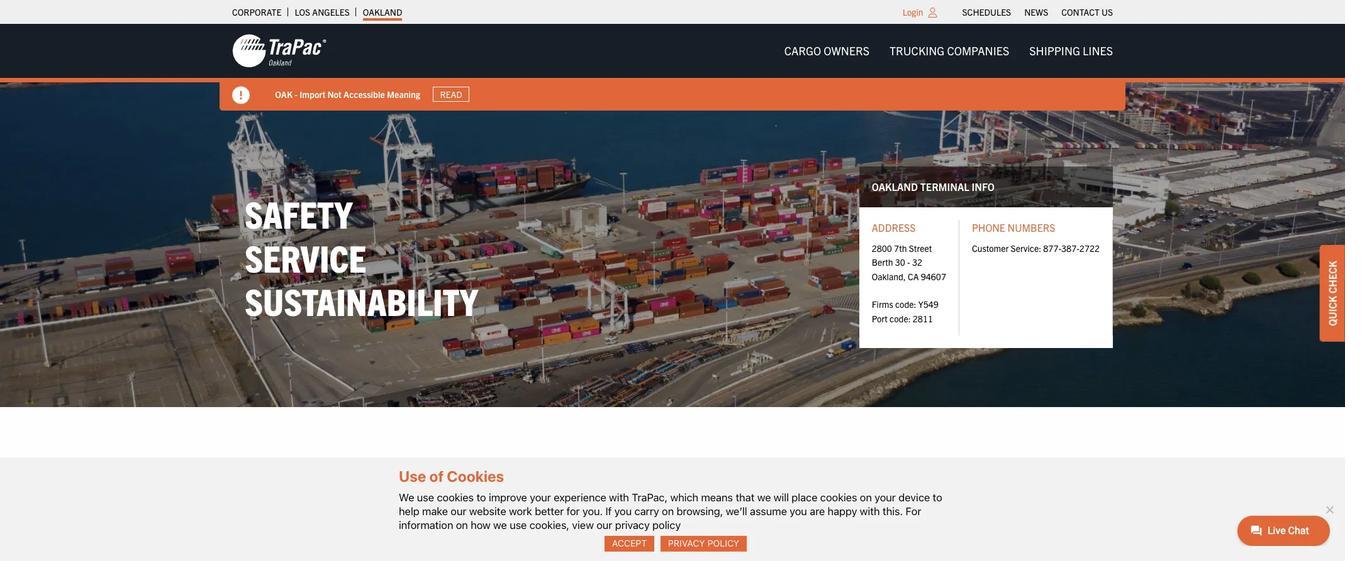 Task type: locate. For each thing, give the bounding box(es) containing it.
2 cookies from the left
[[820, 492, 857, 504]]

trapac,
[[632, 492, 668, 504]]

accept
[[612, 539, 647, 549]]

work
[[509, 506, 532, 518]]

you down place
[[790, 506, 807, 518]]

1 cookies from the left
[[437, 492, 474, 504]]

oakland up address
[[872, 180, 918, 193]]

cookies up make
[[437, 492, 474, 504]]

read
[[440, 89, 462, 100]]

code: up 2811 at the right of the page
[[895, 299, 916, 310]]

owners
[[824, 43, 870, 58]]

0 horizontal spatial you
[[614, 506, 632, 518]]

cookies
[[437, 492, 474, 504], [820, 492, 857, 504]]

cookies
[[447, 468, 504, 486]]

without
[[762, 458, 803, 479]]

1 horizontal spatial you
[[790, 506, 807, 518]]

ca
[[908, 271, 919, 282]]

menu bar
[[956, 3, 1120, 21], [774, 38, 1123, 64]]

0 vertical spatial oakland
[[363, 6, 402, 18]]

with
[[609, 492, 629, 504], [860, 506, 880, 518]]

help
[[399, 506, 419, 518]]

2800 7th street berth 30 - 32 oakland, ca 94607
[[872, 243, 946, 282]]

cargo owners
[[784, 43, 870, 58]]

your up better
[[530, 492, 551, 504]]

use of cookies we use cookies to improve your experience with trapac, which means that we will place cookies on your device to help make our website work better for you. if you carry on browsing, we'll assume you are happy with this. for information on how we use cookies, view our privacy policy
[[399, 468, 942, 532]]

shipping lines
[[1030, 43, 1113, 58]]

change
[[719, 458, 759, 479]]

experience
[[554, 492, 606, 504]]

cookies up happy
[[820, 492, 857, 504]]

schedules link
[[962, 3, 1011, 21]]

our right make
[[451, 506, 467, 518]]

on left device
[[860, 492, 872, 504]]

2 vertical spatial on
[[456, 520, 468, 532]]

service:
[[1011, 243, 1041, 254]]

browsing,
[[677, 506, 723, 518]]

minutes right of
[[452, 458, 496, 479]]

policy
[[653, 520, 681, 532]]

- left 32
[[907, 257, 910, 268]]

use up make
[[417, 492, 434, 504]]

1 horizontal spatial use
[[510, 520, 527, 532]]

2 horizontal spatial on
[[860, 492, 872, 504]]

corporate link
[[232, 3, 281, 21]]

improve
[[489, 492, 527, 504]]

07:00
[[409, 533, 435, 546]]

means
[[701, 492, 733, 504]]

1 minutes from the left
[[452, 458, 496, 479]]

and
[[538, 458, 558, 479]]

0 horizontal spatial our
[[451, 506, 467, 518]]

that
[[736, 492, 755, 504]]

1 vertical spatial our
[[597, 520, 612, 532]]

877-
[[1043, 243, 1062, 254]]

full
[[481, 533, 497, 546]]

we'll
[[726, 506, 747, 518]]

1 vertical spatial oakland
[[872, 180, 918, 193]]

0 vertical spatial menu bar
[[956, 3, 1120, 21]]

1 vertical spatial code:
[[890, 313, 911, 324]]

menu bar up shipping
[[956, 3, 1120, 21]]

you.
[[583, 506, 603, 518]]

banner
[[0, 24, 1345, 111]]

minutes up "experience"
[[579, 458, 623, 479]]

1 your from the left
[[530, 492, 551, 504]]

to up website
[[477, 492, 486, 504]]

contact us link
[[1062, 3, 1113, 21]]

oakland for oakland
[[363, 6, 402, 18]]

1 horizontal spatial cookies
[[820, 492, 857, 504]]

1 vertical spatial on
[[662, 506, 674, 518]]

0 horizontal spatial use
[[417, 492, 434, 504]]

minutes
[[452, 458, 496, 479], [579, 458, 623, 479]]

1 horizontal spatial our
[[597, 520, 612, 532]]

oak - import not accessible meaning
[[275, 88, 420, 100]]

policy
[[708, 539, 739, 549]]

with left this.
[[860, 506, 880, 518]]

1 horizontal spatial minutes
[[579, 458, 623, 479]]

gate
[[499, 533, 519, 546]]

0 horizontal spatial cookies
[[437, 492, 474, 504]]

with up if
[[609, 492, 629, 504]]

1 vertical spatial we
[[493, 520, 507, 532]]

we up gate
[[493, 520, 507, 532]]

which
[[670, 492, 698, 504]]

we
[[399, 492, 414, 504]]

1 horizontal spatial oakland
[[872, 180, 918, 193]]

on up policy
[[662, 506, 674, 518]]

phone
[[972, 222, 1005, 234]]

0 horizontal spatial your
[[530, 492, 551, 504]]

check
[[1326, 261, 1339, 294]]

our down if
[[597, 520, 612, 532]]

- inside "2800 7th street berth 30 - 32 oakland, ca 94607"
[[907, 257, 910, 268]]

will
[[774, 492, 789, 504]]

contact us
[[1062, 6, 1113, 18]]

oakland right angeles
[[363, 6, 402, 18]]

0 horizontal spatial oakland
[[363, 6, 402, 18]]

oakland
[[363, 6, 402, 18], [872, 180, 918, 193]]

oakland terminal info
[[872, 180, 995, 193]]

use up full gate & yard
[[510, 520, 527, 532]]

32
[[912, 257, 922, 268]]

30
[[895, 257, 905, 268]]

1 vertical spatial menu bar
[[774, 38, 1123, 64]]

angeles
[[312, 6, 350, 18]]

to left change
[[705, 458, 716, 479]]

service
[[245, 234, 366, 280]]

full gate & yard
[[481, 533, 549, 546]]

info
[[972, 180, 995, 193]]

0 horizontal spatial 90
[[434, 458, 449, 479]]

oakland link
[[363, 3, 402, 21]]

0 horizontal spatial to
[[477, 492, 486, 504]]

2 you from the left
[[790, 506, 807, 518]]

we up assume
[[757, 492, 771, 504]]

to right device
[[933, 492, 942, 504]]

2722
[[1080, 243, 1100, 254]]

shipping lines link
[[1019, 38, 1123, 64]]

90
[[434, 458, 449, 479], [561, 458, 576, 479]]

1 horizontal spatial with
[[860, 506, 880, 518]]

your up this.
[[875, 492, 896, 504]]

0 horizontal spatial minutes
[[452, 458, 496, 479]]

on up 16:30
[[456, 520, 468, 532]]

numbers
[[1008, 222, 1055, 234]]

you right if
[[614, 506, 632, 518]]

90 right use on the bottom of the page
[[434, 458, 449, 479]]

1 horizontal spatial 90
[[561, 458, 576, 479]]

schedules
[[962, 6, 1011, 18]]

0 vertical spatial we
[[757, 492, 771, 504]]

login
[[903, 6, 923, 18]]

code:
[[895, 299, 916, 310], [890, 313, 911, 324]]

- right oak
[[294, 88, 297, 100]]

you
[[614, 506, 632, 518], [790, 506, 807, 518]]

read link
[[433, 87, 469, 102]]

&
[[521, 533, 528, 546]]

berth
[[872, 257, 893, 268]]

1 horizontal spatial on
[[662, 506, 674, 518]]

code: right port
[[890, 313, 911, 324]]

0 horizontal spatial with
[[609, 492, 629, 504]]

1 90 from the left
[[434, 458, 449, 479]]

90 right and
[[561, 458, 576, 479]]

this.
[[883, 506, 903, 518]]

information
[[399, 520, 453, 532]]

menu bar down light image
[[774, 38, 1123, 64]]

of
[[429, 468, 444, 486]]

2800
[[872, 243, 892, 254]]

cookies,
[[530, 520, 569, 532]]

1 horizontal spatial your
[[875, 492, 896, 504]]

your
[[530, 492, 551, 504], [875, 492, 896, 504]]

16:30
[[443, 533, 469, 546]]

1 horizontal spatial we
[[757, 492, 771, 504]]

no image
[[1323, 504, 1336, 516]]

0 vertical spatial with
[[609, 492, 629, 504]]

0 vertical spatial our
[[451, 506, 467, 518]]

07:00 - 16:30
[[409, 533, 469, 546]]

0 vertical spatial code:
[[895, 299, 916, 310]]

2 90 from the left
[[561, 458, 576, 479]]

customer
[[972, 243, 1009, 254]]



Task type: vqa. For each thing, say whether or not it's contained in the screenshot.
CHANGE
yes



Task type: describe. For each thing, give the bounding box(es) containing it.
companies
[[947, 43, 1009, 58]]

news link
[[1024, 3, 1048, 21]]

(subject
[[656, 458, 702, 479]]

after
[[626, 458, 653, 479]]

assume
[[750, 506, 787, 518]]

street
[[909, 243, 932, 254]]

corporate
[[232, 6, 281, 18]]

accessible
[[343, 88, 385, 100]]

grace period - 90 minutes before and 90 minutes after (subject to change without notice)
[[354, 458, 844, 479]]

accept link
[[605, 537, 654, 552]]

2811
[[913, 313, 933, 324]]

login link
[[903, 6, 923, 18]]

for
[[567, 506, 580, 518]]

sustainability
[[245, 278, 478, 324]]

notice)
[[806, 458, 844, 479]]

happy
[[828, 506, 857, 518]]

port
[[872, 313, 888, 324]]

94607
[[921, 271, 946, 282]]

los angeles link
[[295, 3, 350, 21]]

387-
[[1062, 243, 1080, 254]]

make
[[422, 506, 448, 518]]

us
[[1102, 6, 1113, 18]]

menu bar containing schedules
[[956, 3, 1120, 21]]

meaning
[[387, 88, 420, 100]]

oakland for oakland terminal info
[[872, 180, 918, 193]]

0 horizontal spatial on
[[456, 520, 468, 532]]

device
[[899, 492, 930, 504]]

carry
[[635, 506, 659, 518]]

quick check link
[[1320, 245, 1345, 342]]

- left 16:30
[[437, 533, 441, 546]]

banner containing cargo owners
[[0, 24, 1345, 111]]

phone numbers
[[972, 222, 1055, 234]]

shipping
[[1030, 43, 1080, 58]]

- right use on the bottom of the page
[[427, 458, 431, 479]]

yard
[[530, 533, 549, 546]]

privacy
[[668, 539, 705, 549]]

0 vertical spatial on
[[860, 492, 872, 504]]

not
[[327, 88, 341, 100]]

period
[[389, 458, 424, 479]]

solid image
[[232, 87, 250, 104]]

use
[[399, 468, 426, 486]]

light image
[[928, 8, 937, 18]]

los
[[295, 6, 310, 18]]

1 you from the left
[[614, 506, 632, 518]]

oak
[[275, 88, 292, 100]]

contact
[[1062, 6, 1100, 18]]

1 horizontal spatial to
[[705, 458, 716, 479]]

0 vertical spatial use
[[417, 492, 434, 504]]

oakland,
[[872, 271, 906, 282]]

1 vertical spatial with
[[860, 506, 880, 518]]

quick check
[[1326, 261, 1339, 326]]

address
[[872, 222, 916, 234]]

2 your from the left
[[875, 492, 896, 504]]

view
[[572, 520, 594, 532]]

privacy
[[615, 520, 650, 532]]

2 horizontal spatial to
[[933, 492, 942, 504]]

import
[[299, 88, 325, 100]]

menu bar containing cargo owners
[[774, 38, 1123, 64]]

10/10/2023
[[788, 507, 844, 523]]

trucking
[[890, 43, 945, 58]]

for
[[906, 506, 921, 518]]

place
[[792, 492, 818, 504]]

before
[[499, 458, 535, 479]]

0 horizontal spatial we
[[493, 520, 507, 532]]

privacy policy
[[668, 539, 739, 549]]

news
[[1024, 6, 1048, 18]]

y549
[[918, 299, 939, 310]]

how
[[471, 520, 491, 532]]

los angeles
[[295, 6, 350, 18]]

oakland image
[[232, 33, 327, 69]]

cargo
[[784, 43, 821, 58]]

terminal
[[920, 180, 969, 193]]

2 minutes from the left
[[579, 458, 623, 479]]

7th
[[894, 243, 907, 254]]

grace
[[354, 458, 386, 479]]

better
[[535, 506, 564, 518]]

safety service sustainability
[[245, 191, 478, 324]]

1 vertical spatial use
[[510, 520, 527, 532]]

are
[[810, 506, 825, 518]]

cargo owners link
[[774, 38, 880, 64]]

safety
[[245, 191, 353, 237]]



